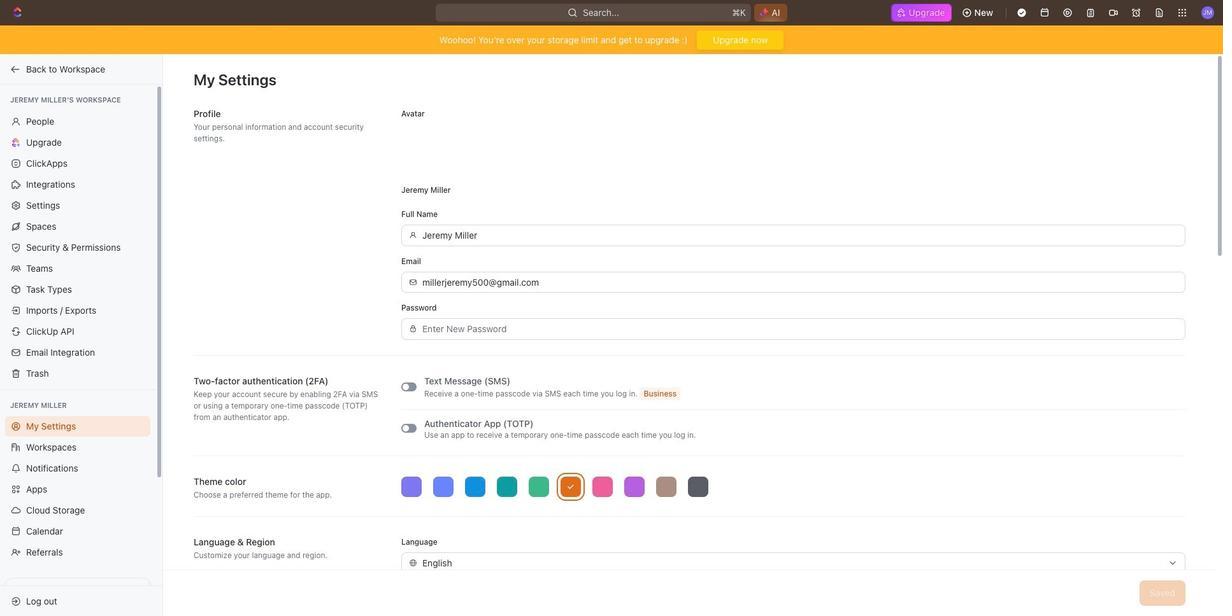 Task type: describe. For each thing, give the bounding box(es) containing it.
1 option from the left
[[401, 477, 422, 497]]

Enter Username text field
[[422, 226, 1178, 246]]

6 option from the left
[[561, 477, 581, 497]]

3 option from the left
[[465, 477, 485, 497]]

9 option from the left
[[656, 477, 676, 497]]

Enter Email text field
[[422, 272, 1178, 292]]

available on business plans or higher element
[[640, 388, 680, 400]]

4 option from the left
[[497, 477, 517, 497]]

8 option from the left
[[624, 477, 645, 497]]



Task type: locate. For each thing, give the bounding box(es) containing it.
2 option from the left
[[433, 477, 454, 497]]

None text field
[[422, 600, 1162, 617]]

Enter New Password text field
[[422, 319, 1178, 339]]

7 option from the left
[[592, 477, 613, 497]]

5 option from the left
[[529, 477, 549, 497]]

10 option from the left
[[688, 477, 708, 497]]

option
[[401, 477, 422, 497], [433, 477, 454, 497], [465, 477, 485, 497], [497, 477, 517, 497], [529, 477, 549, 497], [561, 477, 581, 497], [592, 477, 613, 497], [624, 477, 645, 497], [656, 477, 676, 497], [688, 477, 708, 497]]

list box
[[401, 477, 1185, 497]]

None text field
[[422, 553, 1162, 573]]



Task type: vqa. For each thing, say whether or not it's contained in the screenshot.
text box
yes



